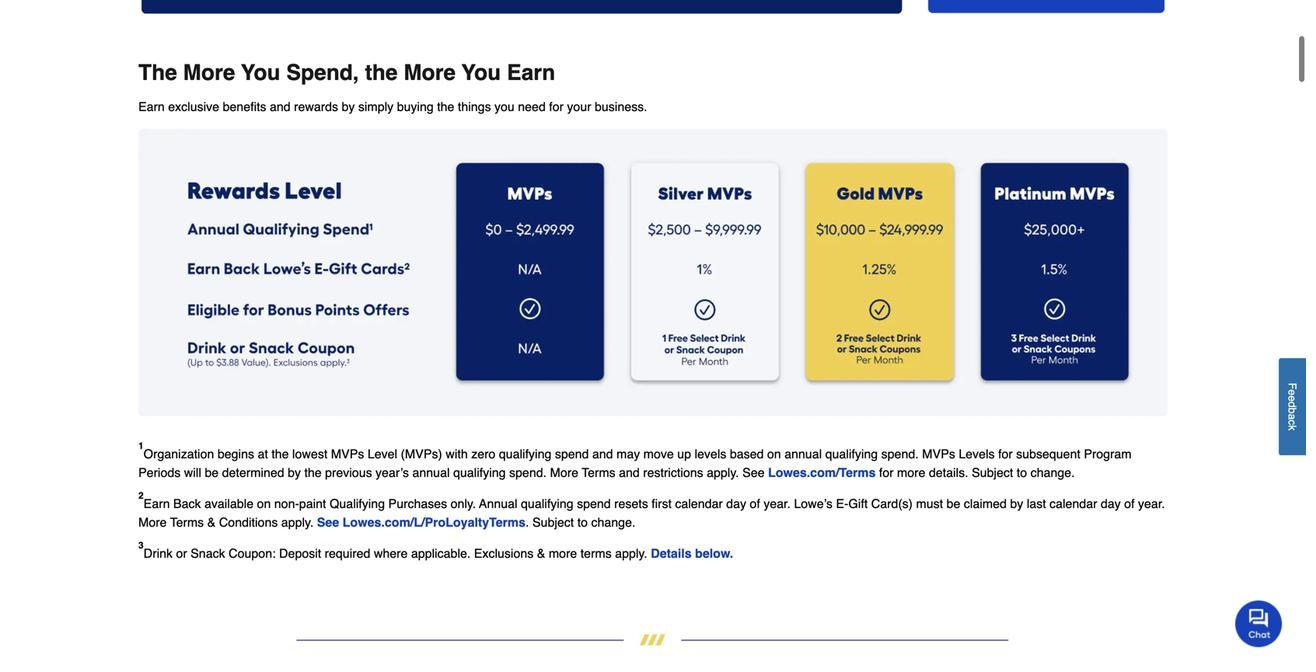 Task type: vqa. For each thing, say whether or not it's contained in the screenshot.
business.
yes



Task type: locate. For each thing, give the bounding box(es) containing it.
1 vertical spatial and
[[592, 447, 613, 461]]

for left your
[[549, 100, 564, 114]]

0 vertical spatial to
[[1017, 466, 1027, 480]]

buying
[[397, 100, 434, 114]]

conditions
[[219, 515, 278, 530]]

terms
[[582, 466, 615, 480], [170, 515, 204, 530]]

you
[[494, 100, 515, 114]]

annual up lowes.com/terms link
[[785, 447, 822, 461]]

1 horizontal spatial by
[[342, 100, 355, 114]]

lowes.com/terms link
[[768, 466, 876, 480]]

level
[[368, 447, 397, 461]]

spend. up lowes.com/terms for more details. subject to change.
[[881, 447, 919, 461]]

0 horizontal spatial to
[[577, 515, 588, 530]]

0 horizontal spatial mvps
[[331, 447, 364, 461]]

1 horizontal spatial mvps
[[922, 447, 955, 461]]

for inside 1 organization begins at the lowest mvps level (mvps) with zero qualifying spend and may move up levels based on annual qualifying spend. mvps levels for subsequent program periods will be determined by the previous year's annual qualifying spend. more terms and restrictions apply. see
[[998, 447, 1013, 461]]

1 you from the left
[[241, 60, 280, 85]]

lowest
[[292, 447, 328, 461]]

coupon:
[[229, 546, 276, 561]]

simply
[[358, 100, 394, 114]]

a chart with yearly benefits for m v p's tiers. image
[[138, 129, 1168, 417]]

annual down "(mvps)"
[[412, 466, 450, 480]]

and left the may
[[592, 447, 613, 461]]

1 vertical spatial apply.
[[281, 515, 314, 530]]

0 vertical spatial see
[[742, 466, 765, 480]]

spend for resets
[[577, 497, 611, 511]]

0 horizontal spatial change.
[[591, 515, 635, 530]]

& down available
[[207, 515, 216, 530]]

0 horizontal spatial &
[[207, 515, 216, 530]]

1 horizontal spatial year.
[[1138, 497, 1165, 511]]

apply. down non-
[[281, 515, 314, 530]]

the right at
[[272, 447, 289, 461]]

lowes.com/terms for more details. subject to change.
[[768, 466, 1078, 480]]

0 vertical spatial more
[[897, 466, 925, 480]]

1 horizontal spatial &
[[537, 546, 545, 561]]

the down the "lowest" on the bottom
[[304, 466, 322, 480]]

1 vertical spatial more
[[549, 546, 577, 561]]

0 vertical spatial spend.
[[881, 447, 919, 461]]

more inside 3 drink or snack coupon: deposit required where applicable. exclusions & more terms apply. details below.
[[549, 546, 577, 561]]

b
[[1286, 408, 1299, 414]]

calendar right the last
[[1050, 497, 1097, 511]]

.
[[526, 515, 529, 530]]

2 horizontal spatial for
[[998, 447, 1013, 461]]

qualifying inside 2 earn back available on non-paint qualifying purchases only. annual qualifying spend resets first calendar day of year. lowe's e-gift card(s) must be claimed by last calendar day of year. more terms & conditions apply.
[[521, 497, 573, 511]]

0 horizontal spatial spend.
[[509, 466, 547, 480]]

on inside 2 earn back available on non-paint qualifying purchases only. annual qualifying spend resets first calendar day of year. lowe's e-gift card(s) must be claimed by last calendar day of year. more terms & conditions apply.
[[257, 497, 271, 511]]

spend inside 1 organization begins at the lowest mvps level (mvps) with zero qualifying spend and may move up levels based on annual qualifying spend. mvps levels for subsequent program periods will be determined by the previous year's annual qualifying spend. more terms and restrictions apply. see
[[555, 447, 589, 461]]

f e e d b a c k
[[1286, 383, 1299, 431]]

for
[[549, 100, 564, 114], [998, 447, 1013, 461], [879, 466, 894, 480]]

earn left back
[[144, 497, 170, 511]]

change. down the 'subsequent'
[[1031, 466, 1075, 480]]

1 horizontal spatial be
[[947, 497, 960, 511]]

may
[[617, 447, 640, 461]]

1 horizontal spatial see
[[742, 466, 765, 480]]

for up card(s)
[[879, 466, 894, 480]]

& inside 3 drink or snack coupon: deposit required where applicable. exclusions & more terms apply. details below.
[[537, 546, 545, 561]]

by left simply
[[342, 100, 355, 114]]

1 vertical spatial spend.
[[509, 466, 547, 480]]

0 horizontal spatial more
[[549, 546, 577, 561]]

earn exclusive benefits and rewards by simply buying the things you need for your business.
[[138, 100, 647, 114]]

2 vertical spatial earn
[[144, 497, 170, 511]]

1 vertical spatial earn
[[138, 100, 165, 114]]

0 horizontal spatial see
[[317, 515, 339, 530]]

e up 'b'
[[1286, 396, 1299, 402]]

zero
[[471, 447, 495, 461]]

& right exclusions
[[537, 546, 545, 561]]

organization
[[144, 447, 214, 461]]

1 horizontal spatial calendar
[[1050, 497, 1097, 511]]

1 vertical spatial by
[[288, 466, 301, 480]]

you up benefits
[[241, 60, 280, 85]]

0 vertical spatial apply.
[[707, 466, 739, 480]]

for right levels
[[998, 447, 1013, 461]]

2 vertical spatial by
[[1010, 497, 1023, 511]]

2 horizontal spatial by
[[1010, 497, 1023, 511]]

0 vertical spatial &
[[207, 515, 216, 530]]

0 vertical spatial change.
[[1031, 466, 1075, 480]]

the left things
[[437, 100, 454, 114]]

see lowes.com/l/proloyaltyterms link
[[317, 515, 526, 530]]

1 year. from the left
[[764, 497, 791, 511]]

e up d
[[1286, 390, 1299, 396]]

1 horizontal spatial more
[[897, 466, 925, 480]]

0 horizontal spatial for
[[549, 100, 564, 114]]

day
[[726, 497, 746, 511], [1101, 497, 1121, 511]]

2 vertical spatial for
[[879, 466, 894, 480]]

1 horizontal spatial of
[[1124, 497, 1135, 511]]

available
[[204, 497, 254, 511]]

terms inside 2 earn back available on non-paint qualifying purchases only. annual qualifying spend resets first calendar day of year. lowe's e-gift card(s) must be claimed by last calendar day of year. more terms & conditions apply.
[[170, 515, 204, 530]]

1 of from the left
[[750, 497, 760, 511]]

apply. inside 1 organization begins at the lowest mvps level (mvps) with zero qualifying spend and may move up levels based on annual qualifying spend. mvps levels for subsequent program periods will be determined by the previous year's annual qualifying spend. more terms and restrictions apply. see
[[707, 466, 739, 480]]

0 vertical spatial be
[[205, 466, 219, 480]]

by left the last
[[1010, 497, 1023, 511]]

qualifying down zero
[[453, 466, 506, 480]]

spend left resets
[[577, 497, 611, 511]]

0 horizontal spatial by
[[288, 466, 301, 480]]

day down program
[[1101, 497, 1121, 511]]

on inside 1 organization begins at the lowest mvps level (mvps) with zero qualifying spend and may move up levels based on annual qualifying spend. mvps levels for subsequent program periods will be determined by the previous year's annual qualifying spend. more terms and restrictions apply. see
[[767, 447, 781, 461]]

on right the based
[[767, 447, 781, 461]]

1 vertical spatial for
[[998, 447, 1013, 461]]

qualifying up .
[[521, 497, 573, 511]]

last
[[1027, 497, 1046, 511]]

apply. right 'terms'
[[615, 546, 647, 561]]

lowe's
[[794, 497, 833, 511]]

3 drink or snack coupon: deposit required where applicable. exclusions & more terms apply. details below.
[[138, 540, 733, 561]]

earn up need
[[507, 60, 555, 85]]

year.
[[764, 497, 791, 511], [1138, 497, 1165, 511]]

1 vertical spatial &
[[537, 546, 545, 561]]

change.
[[1031, 466, 1075, 480], [591, 515, 635, 530]]

the more you spend, the more you earn
[[138, 60, 555, 85]]

be right will
[[205, 466, 219, 480]]

and right benefits
[[270, 100, 291, 114]]

2 day from the left
[[1101, 497, 1121, 511]]

0 horizontal spatial apply.
[[281, 515, 314, 530]]

1 horizontal spatial subject
[[972, 466, 1013, 480]]

periods
[[138, 466, 181, 480]]

1 vertical spatial subject
[[532, 515, 574, 530]]

0 horizontal spatial terms
[[170, 515, 204, 530]]

0 vertical spatial terms
[[582, 466, 615, 480]]

more inside 1 organization begins at the lowest mvps level (mvps) with zero qualifying spend and may move up levels based on annual qualifying spend. mvps levels for subsequent program periods will be determined by the previous year's annual qualifying spend. more terms and restrictions apply. see
[[550, 466, 578, 480]]

to down the 'subsequent'
[[1017, 466, 1027, 480]]

sign up for m v p's pro rewards today for exclusive benefits that help level up your business. image
[[141, 0, 903, 14]]

0 horizontal spatial day
[[726, 497, 746, 511]]

subject right .
[[532, 515, 574, 530]]

1 horizontal spatial for
[[879, 466, 894, 480]]

subject down levels
[[972, 466, 1013, 480]]

e
[[1286, 390, 1299, 396], [1286, 396, 1299, 402]]

on
[[767, 447, 781, 461], [257, 497, 271, 511]]

by down the "lowest" on the bottom
[[288, 466, 301, 480]]

d
[[1286, 402, 1299, 408]]

by inside 1 organization begins at the lowest mvps level (mvps) with zero qualifying spend and may move up levels based on annual qualifying spend. mvps levels for subsequent program periods will be determined by the previous year's annual qualifying spend. more terms and restrictions apply. see
[[288, 466, 301, 480]]

you
[[241, 60, 280, 85], [462, 60, 501, 85]]

apply. inside 2 earn back available on non-paint qualifying purchases only. annual qualifying spend resets first calendar day of year. lowe's e-gift card(s) must be claimed by last calendar day of year. more terms & conditions apply.
[[281, 515, 314, 530]]

2 vertical spatial apply.
[[615, 546, 647, 561]]

1 horizontal spatial on
[[767, 447, 781, 461]]

be
[[205, 466, 219, 480], [947, 497, 960, 511]]

2 e from the top
[[1286, 396, 1299, 402]]

day down the based
[[726, 497, 746, 511]]

0 horizontal spatial of
[[750, 497, 760, 511]]

0 vertical spatial on
[[767, 447, 781, 461]]

see
[[742, 466, 765, 480], [317, 515, 339, 530]]

to up 'terms'
[[577, 515, 588, 530]]

of down program
[[1124, 497, 1135, 511]]

will
[[184, 466, 201, 480]]

0 horizontal spatial year.
[[764, 497, 791, 511]]

qualifying right zero
[[499, 447, 551, 461]]

terms up resets
[[582, 466, 615, 480]]

2 earn back available on non-paint qualifying purchases only. annual qualifying spend resets first calendar day of year. lowe's e-gift card(s) must be claimed by last calendar day of year. more terms & conditions apply.
[[138, 491, 1165, 530]]

first
[[652, 497, 672, 511]]

be inside 1 organization begins at the lowest mvps level (mvps) with zero qualifying spend and may move up levels based on annual qualifying spend. mvps levels for subsequent program periods will be determined by the previous year's annual qualifying spend. more terms and restrictions apply. see
[[205, 466, 219, 480]]

spend inside 2 earn back available on non-paint qualifying purchases only. annual qualifying spend resets first calendar day of year. lowe's e-gift card(s) must be claimed by last calendar day of year. more terms & conditions apply.
[[577, 497, 611, 511]]

subject
[[972, 466, 1013, 480], [532, 515, 574, 530]]

2 calendar from the left
[[1050, 497, 1097, 511]]

spend. up annual
[[509, 466, 547, 480]]

details
[[651, 546, 692, 561]]

the
[[365, 60, 398, 85], [437, 100, 454, 114], [272, 447, 289, 461], [304, 466, 322, 480]]

0 vertical spatial annual
[[785, 447, 822, 461]]

1 vertical spatial on
[[257, 497, 271, 511]]

0 horizontal spatial and
[[270, 100, 291, 114]]

more left 'terms'
[[549, 546, 577, 561]]

0 horizontal spatial be
[[205, 466, 219, 480]]

& inside 2 earn back available on non-paint qualifying purchases only. annual qualifying spend resets first calendar day of year. lowe's e-gift card(s) must be claimed by last calendar day of year. more terms & conditions apply.
[[207, 515, 216, 530]]

more up must
[[897, 466, 925, 480]]

0 horizontal spatial annual
[[412, 466, 450, 480]]

more
[[183, 60, 235, 85], [404, 60, 456, 85], [550, 466, 578, 480], [138, 515, 167, 530]]

0 vertical spatial by
[[342, 100, 355, 114]]

annual
[[479, 497, 517, 511]]

1 vertical spatial see
[[317, 515, 339, 530]]

based
[[730, 447, 764, 461]]

of down the based
[[750, 497, 760, 511]]

need
[[518, 100, 546, 114]]

page divider image
[[138, 635, 1168, 646]]

0 horizontal spatial subject
[[532, 515, 574, 530]]

1 vertical spatial spend
[[577, 497, 611, 511]]

on left non-
[[257, 497, 271, 511]]

and
[[270, 100, 291, 114], [592, 447, 613, 461], [619, 466, 640, 480]]

0 horizontal spatial you
[[241, 60, 280, 85]]

2 horizontal spatial apply.
[[707, 466, 739, 480]]

mvps up details.
[[922, 447, 955, 461]]

1 horizontal spatial apply.
[[615, 546, 647, 561]]

1 vertical spatial be
[[947, 497, 960, 511]]

paint
[[299, 497, 326, 511]]

0 horizontal spatial calendar
[[675, 497, 723, 511]]

mvps up previous at the left bottom
[[331, 447, 364, 461]]

spend
[[555, 447, 589, 461], [577, 497, 611, 511]]

1 horizontal spatial day
[[1101, 497, 1121, 511]]

annual
[[785, 447, 822, 461], [412, 466, 450, 480]]

spend left the may
[[555, 447, 589, 461]]

calendar
[[675, 497, 723, 511], [1050, 497, 1097, 511]]

rewards
[[294, 100, 338, 114]]

f
[[1286, 383, 1299, 390]]

terms down back
[[170, 515, 204, 530]]

0 vertical spatial subject
[[972, 466, 1013, 480]]

be right must
[[947, 497, 960, 511]]

0 vertical spatial spend
[[555, 447, 589, 461]]

levels
[[695, 447, 726, 461]]

more
[[897, 466, 925, 480], [549, 546, 577, 561]]

1 horizontal spatial terms
[[582, 466, 615, 480]]

0 horizontal spatial on
[[257, 497, 271, 511]]

calendar right first
[[675, 497, 723, 511]]

1 horizontal spatial spend.
[[881, 447, 919, 461]]

change. down resets
[[591, 515, 635, 530]]

0 vertical spatial and
[[270, 100, 291, 114]]

apply. down levels at the right bottom
[[707, 466, 739, 480]]

see down paint on the left bottom
[[317, 515, 339, 530]]

the up simply
[[365, 60, 398, 85]]

you up things
[[462, 60, 501, 85]]

of
[[750, 497, 760, 511], [1124, 497, 1135, 511]]

earn down the at the top left of the page
[[138, 100, 165, 114]]

to
[[1017, 466, 1027, 480], [577, 515, 588, 530]]

qualifying
[[499, 447, 551, 461], [825, 447, 878, 461], [453, 466, 506, 480], [521, 497, 573, 511]]

2 vertical spatial and
[[619, 466, 640, 480]]

see down the based
[[742, 466, 765, 480]]

spend,
[[286, 60, 359, 85]]

and down the may
[[619, 466, 640, 480]]

1 horizontal spatial you
[[462, 60, 501, 85]]

1 vertical spatial terms
[[170, 515, 204, 530]]

earn
[[507, 60, 555, 85], [138, 100, 165, 114], [144, 497, 170, 511]]

by
[[342, 100, 355, 114], [288, 466, 301, 480], [1010, 497, 1023, 511]]

spend.
[[881, 447, 919, 461], [509, 466, 547, 480]]



Task type: describe. For each thing, give the bounding box(es) containing it.
k
[[1286, 426, 1299, 431]]

see inside 1 organization begins at the lowest mvps level (mvps) with zero qualifying spend and may move up levels based on annual qualifying spend. mvps levels for subsequent program periods will be determined by the previous year's annual qualifying spend. more terms and restrictions apply. see
[[742, 466, 765, 480]]

gift
[[848, 497, 868, 511]]

spend for and
[[555, 447, 589, 461]]

lowes.com/l/proloyaltyterms
[[343, 515, 526, 530]]

2 of from the left
[[1124, 497, 1135, 511]]

program
[[1084, 447, 1132, 461]]

apply. inside 3 drink or snack coupon: deposit required where applicable. exclusions & more terms apply. details below.
[[615, 546, 647, 561]]

1 horizontal spatial annual
[[785, 447, 822, 461]]

the
[[138, 60, 177, 85]]

already have an account? convert your personal account to a pro business account. image
[[927, 0, 1165, 13]]

begins
[[218, 447, 254, 461]]

card(s)
[[871, 497, 913, 511]]

required
[[325, 546, 370, 561]]

subsequent
[[1016, 447, 1080, 461]]

c
[[1286, 420, 1299, 426]]

exclusive
[[168, 100, 219, 114]]

terms inside 1 organization begins at the lowest mvps level (mvps) with zero qualifying spend and may move up levels based on annual qualifying spend. mvps levels for subsequent program periods will be determined by the previous year's annual qualifying spend. more terms and restrictions apply. see
[[582, 466, 615, 480]]

claimed
[[964, 497, 1007, 511]]

more inside 2 earn back available on non-paint qualifying purchases only. annual qualifying spend resets first calendar day of year. lowe's e-gift card(s) must be claimed by last calendar day of year. more terms & conditions apply.
[[138, 515, 167, 530]]

where
[[374, 546, 408, 561]]

1 vertical spatial annual
[[412, 466, 450, 480]]

non-
[[274, 497, 299, 511]]

2 year. from the left
[[1138, 497, 1165, 511]]

applicable.
[[411, 546, 471, 561]]

chat invite button image
[[1235, 600, 1283, 648]]

be inside 2 earn back available on non-paint qualifying purchases only. annual qualifying spend resets first calendar day of year. lowe's e-gift card(s) must be claimed by last calendar day of year. more terms & conditions apply.
[[947, 497, 960, 511]]

qualifying up lowes.com/terms at the bottom of page
[[825, 447, 878, 461]]

business.
[[595, 100, 647, 114]]

at
[[258, 447, 268, 461]]

1 vertical spatial to
[[577, 515, 588, 530]]

(mvps)
[[401, 447, 442, 461]]

benefits
[[223, 100, 266, 114]]

details.
[[929, 466, 968, 480]]

1 mvps from the left
[[331, 447, 364, 461]]

3
[[138, 540, 144, 551]]

determined
[[222, 466, 284, 480]]

a
[[1286, 414, 1299, 420]]

0 vertical spatial for
[[549, 100, 564, 114]]

up
[[677, 447, 691, 461]]

your
[[567, 100, 591, 114]]

only.
[[451, 497, 476, 511]]

1
[[138, 441, 144, 452]]

by inside 2 earn back available on non-paint qualifying purchases only. annual qualifying spend resets first calendar day of year. lowe's e-gift card(s) must be claimed by last calendar day of year. more terms & conditions apply.
[[1010, 497, 1023, 511]]

1 calendar from the left
[[675, 497, 723, 511]]

things
[[458, 100, 491, 114]]

terms
[[581, 546, 612, 561]]

deposit
[[279, 546, 321, 561]]

1 horizontal spatial change.
[[1031, 466, 1075, 480]]

move
[[643, 447, 674, 461]]

2
[[138, 491, 144, 501]]

2 horizontal spatial and
[[619, 466, 640, 480]]

must
[[916, 497, 943, 511]]

0 vertical spatial earn
[[507, 60, 555, 85]]

restrictions
[[643, 466, 703, 480]]

year's
[[376, 466, 409, 480]]

2 you from the left
[[462, 60, 501, 85]]

1 e from the top
[[1286, 390, 1299, 396]]

details below. link
[[651, 546, 733, 561]]

qualifying
[[330, 497, 385, 511]]

1 organization begins at the lowest mvps level (mvps) with zero qualifying spend and may move up levels based on annual qualifying spend. mvps levels for subsequent program periods will be determined by the previous year's annual qualifying spend. more terms and restrictions apply. see
[[138, 441, 1132, 480]]

1 horizontal spatial to
[[1017, 466, 1027, 480]]

e-
[[836, 497, 848, 511]]

lowes.com/terms
[[768, 466, 876, 480]]

see lowes.com/l/proloyaltyterms . subject to change.
[[317, 515, 635, 530]]

levels
[[959, 447, 995, 461]]

resets
[[614, 497, 648, 511]]

previous
[[325, 466, 372, 480]]

with
[[446, 447, 468, 461]]

2 mvps from the left
[[922, 447, 955, 461]]

f e e d b a c k button
[[1279, 359, 1306, 456]]

drink
[[144, 546, 173, 561]]

earn inside 2 earn back available on non-paint qualifying purchases only. annual qualifying spend resets first calendar day of year. lowe's e-gift card(s) must be claimed by last calendar day of year. more terms & conditions apply.
[[144, 497, 170, 511]]

snack
[[191, 546, 225, 561]]

1 horizontal spatial and
[[592, 447, 613, 461]]

below.
[[695, 546, 733, 561]]

back
[[173, 497, 201, 511]]

or
[[176, 546, 187, 561]]

1 vertical spatial change.
[[591, 515, 635, 530]]

purchases
[[388, 497, 447, 511]]

1 day from the left
[[726, 497, 746, 511]]

exclusions
[[474, 546, 534, 561]]



